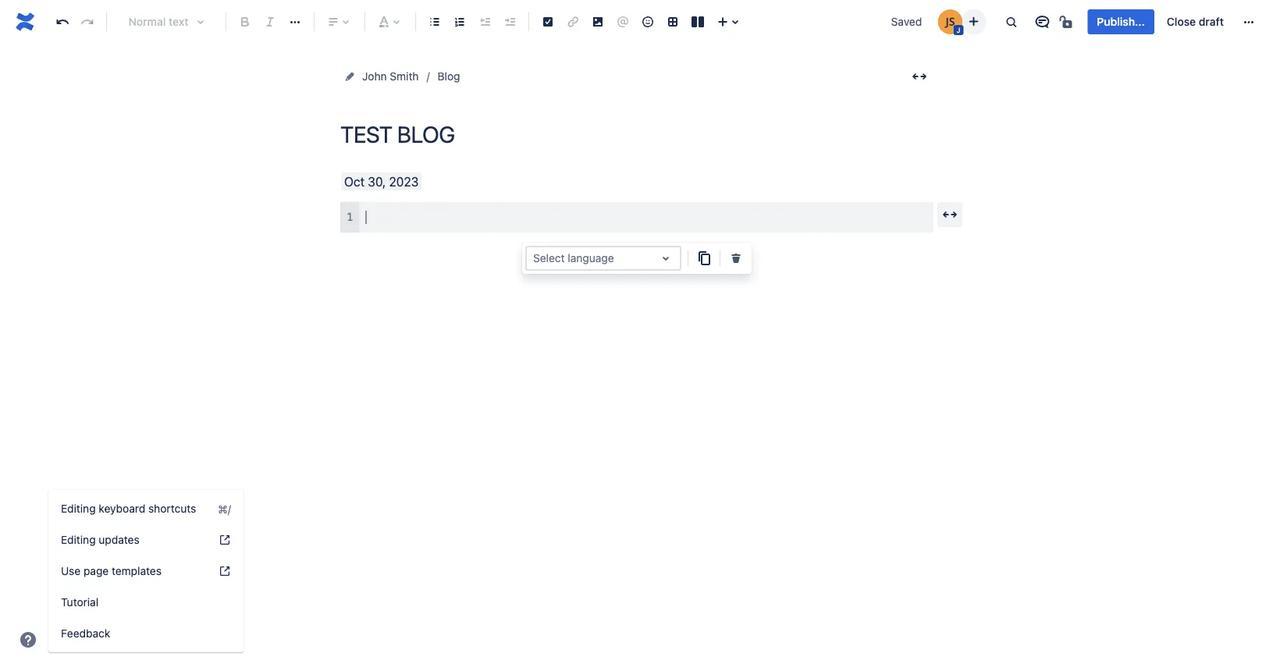 Task type: locate. For each thing, give the bounding box(es) containing it.
1 horizontal spatial help image
[[219, 565, 231, 578]]

bold ⌘b image
[[236, 12, 255, 31]]

editing updates link
[[48, 525, 244, 556]]

editing for editing keyboard shortcuts
[[61, 503, 96, 515]]

publish... button
[[1088, 9, 1155, 34]]

0 vertical spatial editing
[[61, 503, 96, 515]]

italic ⌘i image
[[261, 12, 280, 31]]

templates
[[112, 565, 162, 578]]

more image
[[1240, 12, 1259, 31]]

tutorial
[[61, 596, 99, 609]]

help image
[[219, 565, 231, 578], [19, 631, 37, 650]]

⌘/
[[218, 503, 231, 516]]

2023
[[389, 174, 419, 189]]

action item image
[[539, 12, 558, 31]]

help image inside use page templates link
[[219, 565, 231, 578]]

find and replace image
[[1002, 12, 1021, 31]]

2 editing from the top
[[61, 534, 96, 547]]

feedback button
[[48, 619, 244, 650]]

editing inside 'link'
[[61, 534, 96, 547]]

0 vertical spatial help image
[[219, 565, 231, 578]]

Blog post title text field
[[341, 122, 934, 148]]

confluence image
[[12, 9, 37, 34]]

editing updates
[[61, 534, 140, 547]]

Select language text field
[[533, 252, 536, 265]]

invite to edit image
[[965, 12, 984, 31]]

john smith
[[362, 70, 419, 83]]

go wide image
[[941, 205, 960, 224]]

more formatting image
[[286, 12, 305, 31]]

1 editing from the top
[[61, 503, 96, 515]]

make page full-width image
[[911, 67, 929, 86]]

oct 30, 2023
[[344, 174, 419, 189]]

oct
[[344, 174, 365, 189]]

1 vertical spatial editing
[[61, 534, 96, 547]]

close draft
[[1168, 15, 1225, 28]]

updates
[[99, 534, 140, 547]]

confluence image
[[12, 9, 37, 34]]

language
[[568, 252, 614, 265]]

john
[[362, 70, 387, 83]]

1 vertical spatial help image
[[19, 631, 37, 650]]

john smith image
[[938, 9, 963, 34]]

help image down help image
[[219, 565, 231, 578]]

0 horizontal spatial help image
[[19, 631, 37, 650]]

editing up editing updates
[[61, 503, 96, 515]]

bullet list ⌘⇧8 image
[[426, 12, 444, 31]]

close
[[1168, 15, 1197, 28]]

editing
[[61, 503, 96, 515], [61, 534, 96, 547]]

Main content area, start typing to enter text. text field
[[341, 171, 934, 233]]

help image left feedback
[[19, 631, 37, 650]]

editing up use
[[61, 534, 96, 547]]

link image
[[564, 12, 583, 31]]

outdent ⇧tab image
[[476, 12, 494, 31]]



Task type: describe. For each thing, give the bounding box(es) containing it.
use page templates
[[61, 565, 162, 578]]

add image, video, or file image
[[589, 12, 608, 31]]

mention image
[[614, 12, 633, 31]]

comment icon image
[[1034, 12, 1052, 31]]

keyboard
[[99, 503, 145, 515]]

redo ⌘⇧z image
[[78, 12, 97, 31]]

feedback
[[61, 628, 110, 640]]

select
[[533, 252, 565, 265]]

copy as text image
[[695, 249, 714, 268]]

editing for editing updates
[[61, 534, 96, 547]]

move this blog image
[[344, 70, 356, 83]]

undo ⌘z image
[[53, 12, 72, 31]]

publish...
[[1098, 15, 1146, 28]]

indent tab image
[[501, 12, 519, 31]]

shortcuts
[[148, 503, 196, 515]]

use page templates link
[[48, 556, 244, 587]]

close draft button
[[1158, 9, 1234, 34]]

help image
[[219, 534, 231, 547]]

open image
[[657, 249, 676, 268]]

remove image
[[727, 249, 746, 268]]

emoji image
[[639, 12, 658, 31]]

select language
[[533, 252, 614, 265]]

draft
[[1200, 15, 1225, 28]]

numbered list ⌘⇧7 image
[[451, 12, 469, 31]]

editing keyboard shortcuts
[[61, 503, 196, 515]]

smith
[[390, 70, 419, 83]]

30,
[[368, 174, 386, 189]]

layouts image
[[689, 12, 708, 31]]

saved
[[892, 15, 923, 28]]

page
[[84, 565, 109, 578]]

no restrictions image
[[1059, 12, 1077, 31]]

john smith link
[[362, 67, 419, 86]]

table image
[[664, 12, 683, 31]]

blog
[[438, 70, 460, 83]]

blog link
[[438, 67, 460, 86]]

tutorial button
[[48, 587, 244, 619]]

use
[[61, 565, 81, 578]]



Task type: vqa. For each thing, say whether or not it's contained in the screenshot.
the topmost "Editing"
yes



